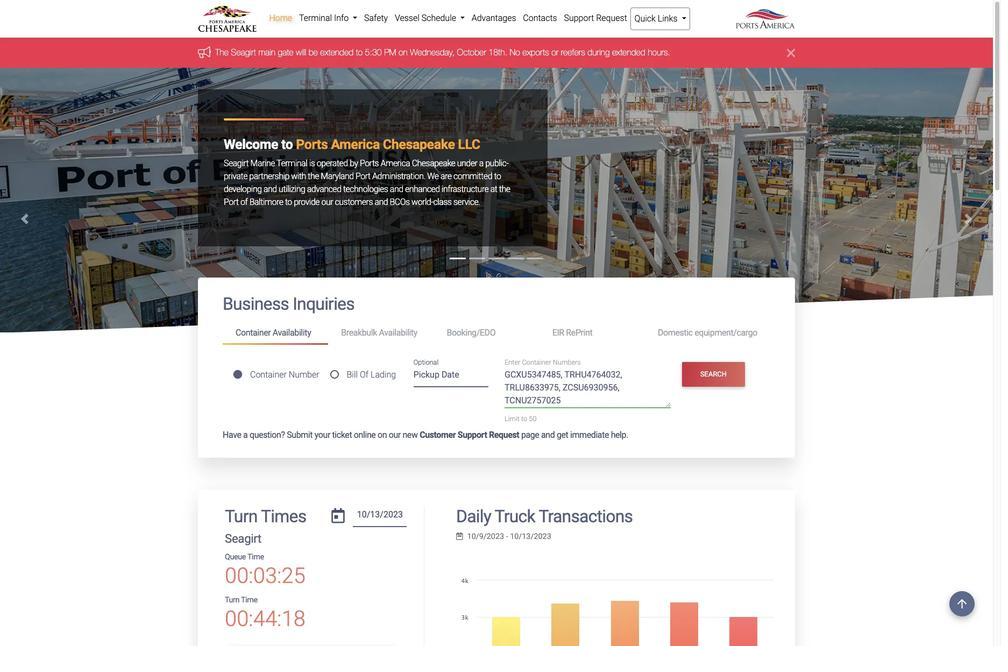 Task type: locate. For each thing, give the bounding box(es) containing it.
wednesday,
[[410, 48, 455, 57]]

request left quick
[[596, 13, 627, 23]]

ports right by
[[360, 158, 379, 168]]

2 extended from the left
[[612, 48, 645, 57]]

domestic equipment/cargo
[[658, 328, 757, 338]]

time inside queue time 00:03:25
[[247, 552, 264, 562]]

0 vertical spatial america
[[331, 137, 380, 152]]

terminal
[[299, 13, 332, 23], [277, 158, 307, 168]]

0 vertical spatial ports
[[296, 137, 328, 152]]

question?
[[250, 430, 285, 440]]

the right at
[[499, 184, 510, 194]]

0 vertical spatial port
[[356, 171, 370, 181]]

0 vertical spatial chesapeake
[[383, 137, 455, 152]]

seagirt right the
[[231, 48, 256, 57]]

1 turn from the top
[[225, 506, 257, 526]]

extended right during
[[612, 48, 645, 57]]

Optional text field
[[413, 366, 488, 387]]

bill
[[347, 369, 358, 380]]

terminal left info
[[299, 13, 332, 23]]

on right pm on the top of page
[[399, 48, 408, 57]]

extended
[[320, 48, 353, 57], [612, 48, 645, 57]]

5:30
[[365, 48, 382, 57]]

numbers
[[553, 358, 581, 366]]

to inside main content
[[521, 415, 527, 423]]

by
[[350, 158, 358, 168]]

terminal inside seagirt marine terminal is operated by ports america chesapeake under a public- private partnership with the maryland port administration.                         we are committed to developing and utilizing advanced technologies and enhanced infrastructure at the port of baltimore to provide                         our customers and bcos world-class service.
[[277, 158, 307, 168]]

info
[[334, 13, 349, 23]]

0 horizontal spatial support
[[458, 430, 487, 440]]

partnership
[[249, 171, 289, 181]]

calendar week image
[[456, 533, 463, 540]]

0 horizontal spatial request
[[489, 430, 519, 440]]

enter
[[505, 358, 520, 366]]

committed
[[453, 171, 492, 181]]

0 vertical spatial on
[[399, 48, 408, 57]]

0 horizontal spatial our
[[321, 197, 333, 207]]

a right have
[[243, 430, 248, 440]]

our down advanced
[[321, 197, 333, 207]]

our
[[321, 197, 333, 207], [389, 430, 401, 440]]

baltimore
[[249, 197, 283, 207]]

time up 00:44:18
[[241, 595, 258, 605]]

1 horizontal spatial port
[[356, 171, 370, 181]]

have a question? submit your ticket online on our new customer support request page and get immediate help.
[[223, 430, 628, 440]]

domestic
[[658, 328, 693, 338]]

america up administration.
[[381, 158, 410, 168]]

1 vertical spatial terminal
[[277, 158, 307, 168]]

turn up 00:44:18
[[225, 595, 239, 605]]

port left of
[[224, 197, 239, 207]]

2 availability from the left
[[379, 328, 417, 338]]

1 horizontal spatial availability
[[379, 328, 417, 338]]

infrastructure
[[442, 184, 489, 194]]

operated
[[317, 158, 348, 168]]

support
[[564, 13, 594, 23], [458, 430, 487, 440]]

america up by
[[331, 137, 380, 152]]

1 vertical spatial a
[[243, 430, 248, 440]]

1 availability from the left
[[273, 328, 311, 338]]

0 vertical spatial a
[[479, 158, 484, 168]]

online
[[354, 430, 376, 440]]

seagirt marine terminal is operated by ports america chesapeake under a public- private partnership with the maryland port administration.                         we are committed to developing and utilizing advanced technologies and enhanced infrastructure at the port of baltimore to provide                         our customers and bcos world-class service.
[[224, 158, 510, 207]]

1 horizontal spatial america
[[381, 158, 410, 168]]

0 vertical spatial seagirt
[[231, 48, 256, 57]]

0 vertical spatial turn
[[225, 506, 257, 526]]

container number
[[250, 369, 319, 380]]

turn up the queue
[[225, 506, 257, 526]]

customer
[[420, 430, 456, 440]]

customer support request link
[[420, 430, 519, 440]]

1 horizontal spatial support
[[564, 13, 594, 23]]

advantages link
[[468, 8, 520, 29]]

exports
[[522, 48, 549, 57]]

container down business
[[236, 328, 271, 338]]

extended right be
[[320, 48, 353, 57]]

to left 5:30
[[356, 48, 363, 57]]

booking/edo
[[447, 328, 496, 338]]

on right online
[[378, 430, 387, 440]]

0 vertical spatial terminal
[[299, 13, 332, 23]]

to down public- at the top of page
[[494, 171, 501, 181]]

0 horizontal spatial on
[[378, 430, 387, 440]]

2 vertical spatial seagirt
[[225, 532, 261, 546]]

support request
[[564, 13, 627, 23]]

the down is
[[308, 171, 319, 181]]

1 vertical spatial chesapeake
[[412, 158, 455, 168]]

0 vertical spatial our
[[321, 197, 333, 207]]

0 vertical spatial request
[[596, 13, 627, 23]]

1 horizontal spatial extended
[[612, 48, 645, 57]]

container for container number
[[250, 369, 287, 380]]

on
[[399, 48, 408, 57], [378, 430, 387, 440]]

optional
[[413, 358, 439, 366]]

turn inside turn time 00:44:18
[[225, 595, 239, 605]]

to up the with
[[281, 137, 293, 152]]

time for 00:44:18
[[241, 595, 258, 605]]

provide
[[294, 197, 320, 207]]

support right customer
[[458, 430, 487, 440]]

on inside main content
[[378, 430, 387, 440]]

world-
[[412, 197, 433, 207]]

our inside seagirt marine terminal is operated by ports america chesapeake under a public- private partnership with the maryland port administration.                         we are committed to developing and utilizing advanced technologies and enhanced infrastructure at the port of baltimore to provide                         our customers and bcos world-class service.
[[321, 197, 333, 207]]

0 vertical spatial support
[[564, 13, 594, 23]]

llc
[[458, 137, 480, 152]]

terminal up the with
[[277, 158, 307, 168]]

quick links link
[[631, 8, 690, 30]]

port
[[356, 171, 370, 181], [224, 197, 239, 207]]

advanced
[[307, 184, 341, 194]]

0 vertical spatial time
[[247, 552, 264, 562]]

1 vertical spatial time
[[241, 595, 258, 605]]

1 vertical spatial the
[[499, 184, 510, 194]]

1 vertical spatial ports
[[360, 158, 379, 168]]

0 horizontal spatial extended
[[320, 48, 353, 57]]

time inside turn time 00:44:18
[[241, 595, 258, 605]]

and left bcos
[[375, 197, 388, 207]]

container right enter
[[522, 358, 551, 366]]

0 horizontal spatial availability
[[273, 328, 311, 338]]

lading
[[371, 369, 396, 380]]

0 horizontal spatial america
[[331, 137, 380, 152]]

1 vertical spatial container
[[522, 358, 551, 366]]

support up reefers
[[564, 13, 594, 23]]

a right "under"
[[479, 158, 484, 168]]

seagirt up the queue
[[225, 532, 261, 546]]

time
[[247, 552, 264, 562], [241, 595, 258, 605]]

0 horizontal spatial ports
[[296, 137, 328, 152]]

seagirt up private
[[224, 158, 249, 168]]

a
[[479, 158, 484, 168], [243, 430, 248, 440]]

10/13/2023
[[510, 532, 551, 541]]

2 turn from the top
[[225, 595, 239, 605]]

availability down business inquiries
[[273, 328, 311, 338]]

1 horizontal spatial ports
[[360, 158, 379, 168]]

the seagirt main gate will be extended to 5:30 pm on wednesday, october 18th.  no exports or reefers during extended hours. alert
[[0, 38, 993, 68]]

0 vertical spatial container
[[236, 328, 271, 338]]

1 horizontal spatial a
[[479, 158, 484, 168]]

links
[[658, 13, 678, 24]]

or
[[551, 48, 558, 57]]

1 vertical spatial america
[[381, 158, 410, 168]]

utilizing
[[279, 184, 305, 194]]

ticket
[[332, 430, 352, 440]]

seagirt inside seagirt marine terminal is operated by ports america chesapeake under a public- private partnership with the maryland port administration.                         we are committed to developing and utilizing advanced technologies and enhanced infrastructure at the port of baltimore to provide                         our customers and bcos world-class service.
[[224, 158, 249, 168]]

1 extended from the left
[[320, 48, 353, 57]]

1 vertical spatial seagirt
[[224, 158, 249, 168]]

search
[[700, 370, 727, 378]]

container left number
[[250, 369, 287, 380]]

0 vertical spatial the
[[308, 171, 319, 181]]

Enter Container Numbers text field
[[505, 369, 671, 408]]

seagirt for seagirt
[[225, 532, 261, 546]]

2 vertical spatial container
[[250, 369, 287, 380]]

time right the queue
[[247, 552, 264, 562]]

limit
[[505, 415, 520, 423]]

00:03:25
[[225, 563, 305, 588]]

america
[[331, 137, 380, 152], [381, 158, 410, 168]]

port up the technologies
[[356, 171, 370, 181]]

container
[[236, 328, 271, 338], [522, 358, 551, 366], [250, 369, 287, 380]]

main content containing 00:03:25
[[190, 278, 803, 646]]

1 horizontal spatial request
[[596, 13, 627, 23]]

10/9/2023
[[467, 532, 504, 541]]

1 vertical spatial turn
[[225, 595, 239, 605]]

daily truck transactions
[[456, 506, 633, 526]]

1 horizontal spatial our
[[389, 430, 401, 440]]

turn for turn time 00:44:18
[[225, 595, 239, 605]]

close image
[[787, 46, 795, 59]]

ports up is
[[296, 137, 328, 152]]

1 horizontal spatial on
[[399, 48, 408, 57]]

enter container numbers
[[505, 358, 581, 366]]

schedule
[[422, 13, 456, 23]]

availability right the 'breakbulk'
[[379, 328, 417, 338]]

equipment/cargo
[[695, 328, 757, 338]]

calendar day image
[[332, 508, 345, 523]]

no
[[510, 48, 520, 57]]

container availability
[[236, 328, 311, 338]]

request
[[596, 13, 627, 23], [489, 430, 519, 440]]

0 horizontal spatial a
[[243, 430, 248, 440]]

and down administration.
[[390, 184, 403, 194]]

to down utilizing
[[285, 197, 292, 207]]

main content
[[190, 278, 803, 646]]

1 vertical spatial support
[[458, 430, 487, 440]]

request down limit
[[489, 430, 519, 440]]

reprint
[[566, 328, 592, 338]]

-
[[506, 532, 508, 541]]

bullhorn image
[[198, 46, 215, 58]]

eir reprint
[[552, 328, 592, 338]]

None text field
[[353, 506, 407, 527]]

main
[[258, 48, 276, 57]]

terminal info link
[[296, 8, 361, 29]]

0 horizontal spatial port
[[224, 197, 239, 207]]

number
[[289, 369, 319, 380]]

bill of lading
[[347, 369, 396, 380]]

quick links
[[635, 13, 680, 24]]

1 vertical spatial port
[[224, 197, 239, 207]]

1 vertical spatial our
[[389, 430, 401, 440]]

1 vertical spatial on
[[378, 430, 387, 440]]

search button
[[682, 362, 745, 387]]

our left new
[[389, 430, 401, 440]]

to left 50
[[521, 415, 527, 423]]

and
[[264, 184, 277, 194], [390, 184, 403, 194], [375, 197, 388, 207], [541, 430, 555, 440]]



Task type: describe. For each thing, give the bounding box(es) containing it.
breakbulk
[[341, 328, 377, 338]]

public-
[[485, 158, 508, 168]]

queue time 00:03:25
[[225, 552, 305, 588]]

availability for container availability
[[273, 328, 311, 338]]

administration.
[[372, 171, 425, 181]]

business
[[223, 294, 289, 314]]

private
[[224, 171, 247, 181]]

october
[[457, 48, 486, 57]]

get
[[557, 430, 568, 440]]

our inside main content
[[389, 430, 401, 440]]

10/9/2023 - 10/13/2023
[[467, 532, 551, 541]]

1 vertical spatial request
[[489, 430, 519, 440]]

quick
[[635, 13, 656, 24]]

on inside alert
[[399, 48, 408, 57]]

18th.
[[489, 48, 507, 57]]

0 horizontal spatial the
[[308, 171, 319, 181]]

and left get
[[541, 430, 555, 440]]

enhanced
[[405, 184, 440, 194]]

turn for turn times
[[225, 506, 257, 526]]

gate
[[278, 48, 293, 57]]

breakbulk availability link
[[328, 323, 434, 343]]

marine
[[250, 158, 275, 168]]

have
[[223, 430, 241, 440]]

home
[[269, 13, 292, 23]]

vessel schedule link
[[391, 8, 468, 29]]

support inside main content
[[458, 430, 487, 440]]

eir reprint link
[[539, 323, 645, 343]]

ports inside seagirt marine terminal is operated by ports america chesapeake under a public- private partnership with the maryland port administration.                         we are committed to developing and utilizing advanced technologies and enhanced infrastructure at the port of baltimore to provide                         our customers and bcos world-class service.
[[360, 158, 379, 168]]

contacts link
[[520, 8, 561, 29]]

developing
[[224, 184, 262, 194]]

vessel
[[395, 13, 419, 23]]

00:44:18
[[225, 606, 305, 632]]

and down partnership
[[264, 184, 277, 194]]

seagirt inside alert
[[231, 48, 256, 57]]

truck
[[495, 506, 535, 526]]

be
[[309, 48, 318, 57]]

with
[[291, 171, 306, 181]]

is
[[309, 158, 315, 168]]

technologies
[[343, 184, 388, 194]]

seagirt for seagirt marine terminal is operated by ports america chesapeake under a public- private partnership with the maryland port administration.                         we are committed to developing and utilizing advanced technologies and enhanced infrastructure at the port of baltimore to provide                         our customers and bcos world-class service.
[[224, 158, 249, 168]]

a inside seagirt marine terminal is operated by ports america chesapeake under a public- private partnership with the maryland port administration.                         we are committed to developing and utilizing advanced technologies and enhanced infrastructure at the port of baltimore to provide                         our customers and bcos world-class service.
[[479, 158, 484, 168]]

reefers
[[561, 48, 585, 57]]

request inside 'link'
[[596, 13, 627, 23]]

your
[[315, 430, 330, 440]]

go to top image
[[949, 591, 975, 616]]

the seagirt main gate will be extended to 5:30 pm on wednesday, october 18th.  no exports or reefers during extended hours.
[[215, 48, 670, 57]]

welcome to ports america chesapeake llc
[[224, 137, 480, 152]]

home link
[[266, 8, 296, 29]]

domestic equipment/cargo link
[[645, 323, 770, 343]]

to inside the seagirt main gate will be extended to 5:30 pm on wednesday, october 18th.  no exports or reefers during extended hours. alert
[[356, 48, 363, 57]]

business inquiries
[[223, 294, 354, 314]]

submit
[[287, 430, 313, 440]]

eir
[[552, 328, 564, 338]]

1 horizontal spatial the
[[499, 184, 510, 194]]

vessel schedule
[[395, 13, 458, 23]]

page
[[521, 430, 539, 440]]

chesapeake inside seagirt marine terminal is operated by ports america chesapeake under a public- private partnership with the maryland port administration.                         we are committed to developing and utilizing advanced technologies and enhanced infrastructure at the port of baltimore to provide                         our customers and bcos world-class service.
[[412, 158, 455, 168]]

container availability link
[[223, 323, 328, 345]]

safety
[[364, 13, 388, 23]]

safety link
[[361, 8, 391, 29]]

turn times
[[225, 506, 306, 526]]

daily
[[456, 506, 491, 526]]

of
[[240, 197, 248, 207]]

of
[[360, 369, 369, 380]]

the seagirt main gate will be extended to 5:30 pm on wednesday, october 18th.  no exports or reefers during extended hours. link
[[215, 48, 670, 57]]

hours.
[[648, 48, 670, 57]]

time for 00:03:25
[[247, 552, 264, 562]]

service.
[[453, 197, 480, 207]]

transactions
[[539, 506, 633, 526]]

advantages
[[472, 13, 516, 23]]

booking/edo link
[[434, 323, 539, 343]]

america inside seagirt marine terminal is operated by ports america chesapeake under a public- private partnership with the maryland port administration.                         we are committed to developing and utilizing advanced technologies and enhanced infrastructure at the port of baltimore to provide                         our customers and bcos world-class service.
[[381, 158, 410, 168]]

limit to 50
[[505, 415, 537, 423]]

at
[[490, 184, 497, 194]]

a inside main content
[[243, 430, 248, 440]]

times
[[261, 506, 306, 526]]

support request link
[[561, 8, 631, 29]]

terminal info
[[299, 13, 351, 23]]

new
[[403, 430, 418, 440]]

during
[[588, 48, 610, 57]]

pm
[[384, 48, 396, 57]]

contacts
[[523, 13, 557, 23]]

ports america chesapeake image
[[0, 68, 993, 498]]

breakbulk availability
[[341, 328, 417, 338]]

support inside 'link'
[[564, 13, 594, 23]]

turn time 00:44:18
[[225, 595, 305, 632]]

availability for breakbulk availability
[[379, 328, 417, 338]]

help.
[[611, 430, 628, 440]]

the
[[215, 48, 229, 57]]

under
[[457, 158, 477, 168]]

container for container availability
[[236, 328, 271, 338]]

will
[[296, 48, 306, 57]]



Task type: vqa. For each thing, say whether or not it's contained in the screenshot.
'position'
no



